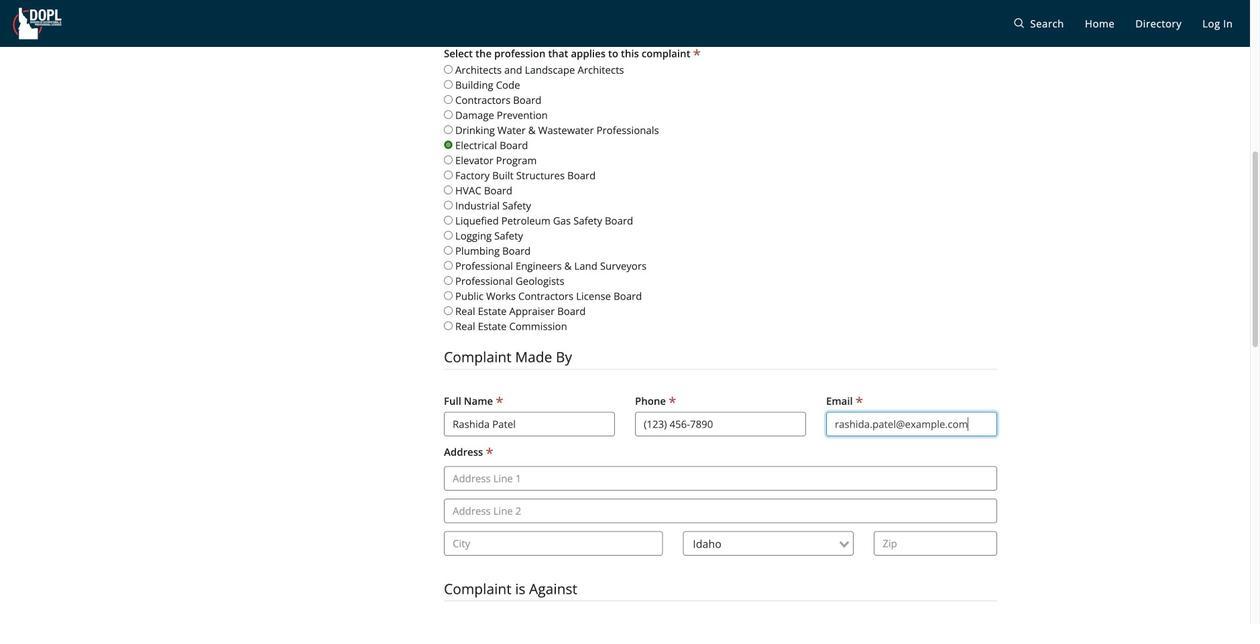 Task type: describe. For each thing, give the bounding box(es) containing it.
email element
[[827, 394, 864, 409]]

Address Line 1 text field
[[444, 467, 998, 491]]

search image
[[1015, 17, 1025, 30]]

none search field inside search for option field
[[685, 532, 837, 555]]

Search for option field
[[683, 532, 854, 556]]



Task type: locate. For each thing, give the bounding box(es) containing it.
None search field
[[685, 532, 837, 555]]

None radio
[[444, 80, 453, 89], [444, 95, 453, 104], [444, 156, 453, 164], [444, 171, 453, 180], [444, 186, 453, 195], [444, 216, 453, 225], [444, 231, 453, 240], [444, 277, 453, 285], [444, 322, 453, 331], [444, 80, 453, 89], [444, 95, 453, 104], [444, 156, 453, 164], [444, 171, 453, 180], [444, 186, 453, 195], [444, 216, 453, 225], [444, 231, 453, 240], [444, 277, 453, 285], [444, 322, 453, 331]]

email@example.com email field
[[827, 412, 998, 437]]

None radio
[[444, 65, 453, 74], [444, 110, 453, 119], [444, 126, 453, 134], [444, 141, 453, 149], [444, 201, 453, 210], [444, 246, 453, 255], [444, 261, 453, 270], [444, 292, 453, 300], [444, 307, 453, 315], [444, 65, 453, 74], [444, 110, 453, 119], [444, 126, 453, 134], [444, 141, 453, 149], [444, 201, 453, 210], [444, 246, 453, 255], [444, 261, 453, 270], [444, 292, 453, 300], [444, 307, 453, 315]]

City text field
[[444, 532, 663, 556]]

full name element
[[444, 394, 504, 409]]

option group
[[444, 46, 998, 334]]

Address Line 2 text field
[[444, 499, 998, 524]]

(999) 999-9999 telephone field
[[635, 412, 806, 437]]

None text field
[[444, 412, 615, 437]]

phone element
[[635, 394, 677, 409]]

Zip text field
[[874, 532, 998, 556]]



